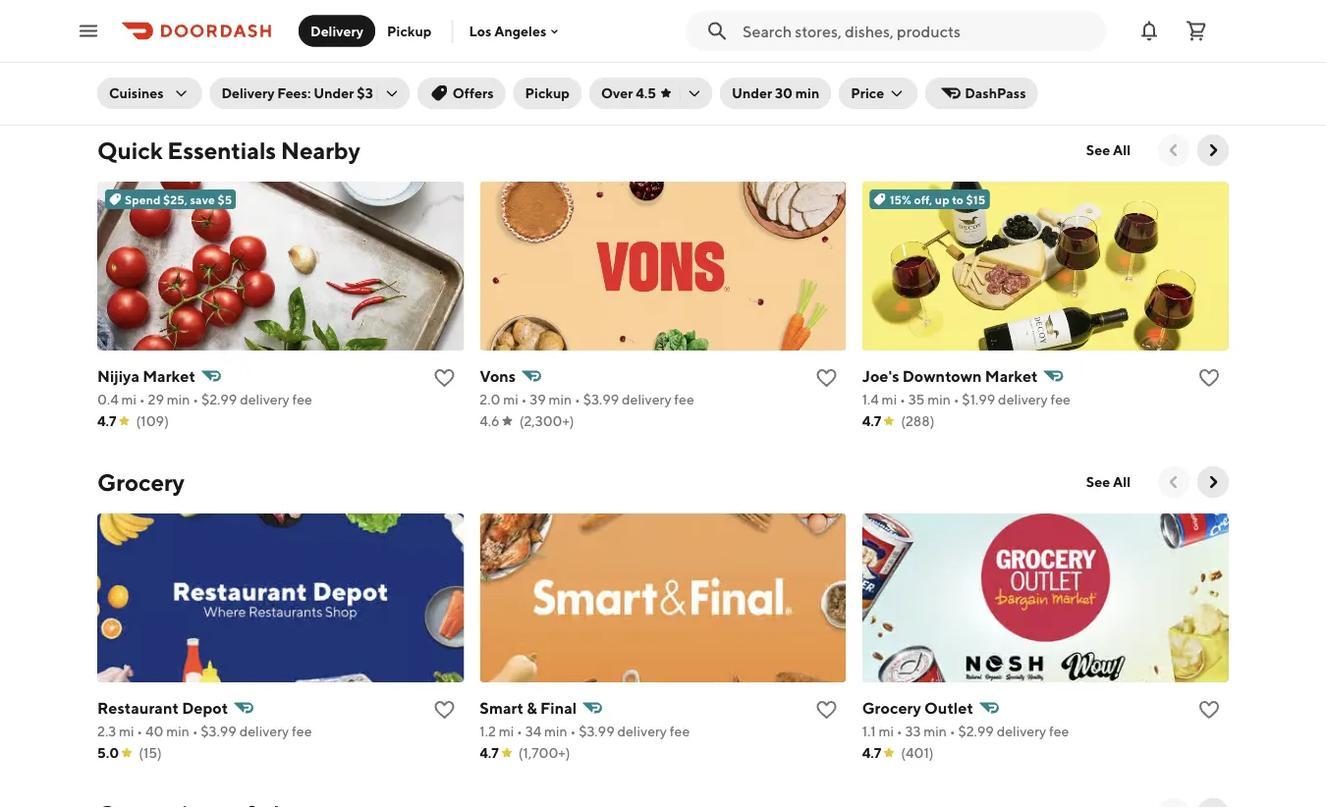Task type: describe. For each thing, give the bounding box(es) containing it.
4.7 for smart & final
[[480, 745, 499, 762]]

2.0 mi • 39 min • $3.99 delivery fee
[[480, 392, 695, 408]]

dashpass button
[[926, 78, 1038, 109]]

fee for nijiya market
[[292, 392, 312, 408]]

Store search: begin typing to search for stores available on DoorDash text field
[[743, 20, 1095, 42]]

-
[[785, 28, 791, 44]]

1.2
[[480, 724, 496, 740]]

click to add this store to your saved list image for grocery outlet
[[1198, 699, 1222, 722]]

mi for vons
[[503, 392, 519, 408]]

now
[[755, 28, 782, 44]]

fee for restaurant depot
[[292, 724, 312, 740]]

click to add this store to your saved list image for smart & final
[[815, 699, 839, 722]]

min inside button
[[796, 85, 820, 101]]

• right 29
[[193, 392, 199, 408]]

4.5
[[636, 85, 656, 101]]

30
[[775, 85, 793, 101]]

offers
[[453, 85, 494, 101]]

1 vertical spatial dashpass
[[155, 65, 216, 82]]

delivery for nijiya market
[[240, 392, 290, 408]]

dashpass inside $0 delivery fees, reduced service fees with dashpass
[[277, 23, 365, 46]]

previous button of carousel image for quick essentials nearby
[[1165, 141, 1184, 160]]

min for smart & final
[[544, 724, 568, 740]]

over
[[601, 85, 633, 101]]

$3
[[357, 85, 373, 101]]

under 30 min button
[[720, 78, 832, 109]]

los angeles
[[469, 23, 547, 39]]

vons
[[480, 367, 516, 386]]

fee for smart & final
[[670, 724, 690, 740]]

min for restaurant depot
[[166, 724, 190, 740]]

quick
[[97, 136, 163, 164]]

click to add this store to your saved list image for vons
[[815, 367, 839, 390]]

essentials
[[167, 136, 276, 164]]

angeles
[[494, 23, 547, 39]]

$0
[[121, 0, 147, 22]]

see all for grocery
[[1087, 474, 1131, 490]]

2.0
[[480, 392, 501, 408]]

(109)
[[136, 413, 169, 429]]

(288)
[[901, 413, 935, 429]]

outlet
[[925, 699, 974, 718]]

min for vons
[[549, 392, 572, 408]]

delivery for vons
[[622, 392, 672, 408]]

1 now from the left
[[219, 65, 249, 82]]

(15)
[[139, 745, 162, 762]]

with
[[233, 23, 273, 46]]

1.1
[[863, 724, 876, 740]]

delivery for delivery fees: under $3
[[222, 85, 275, 101]]

see for grocery
[[1087, 474, 1111, 490]]

34
[[525, 724, 542, 740]]

• left 34 in the left of the page
[[517, 724, 523, 740]]

reduced
[[275, 0, 352, 22]]

save
[[190, 193, 215, 206]]

joe's
[[863, 367, 900, 386]]

1 vertical spatial pickup button
[[514, 78, 582, 109]]

los angeles button
[[469, 23, 562, 39]]

delivery inside $0 delivery fees, reduced service fees with dashpass
[[151, 0, 224, 22]]

33
[[906, 724, 921, 740]]

0 horizontal spatial pickup button
[[375, 15, 444, 47]]

mi for nijiya market
[[121, 392, 137, 408]]

1 under from the left
[[314, 85, 354, 101]]

joe's downtown market
[[863, 367, 1038, 386]]

$0 delivery fees, reduced service fees with dashpass
[[121, 0, 365, 46]]

29
[[148, 392, 164, 408]]

under 30 min
[[732, 85, 820, 101]]

1.2 mi • 34 min • $3.99 delivery fee
[[480, 724, 690, 740]]

los
[[469, 23, 492, 39]]

delivery button
[[299, 15, 375, 47]]

• left 39
[[521, 392, 527, 408]]

35
[[909, 392, 925, 408]]

mi for smart & final
[[499, 724, 514, 740]]

spend
[[125, 193, 161, 206]]

4.7 for grocery outlet
[[863, 745, 882, 762]]

4.6
[[480, 413, 500, 429]]

11/30
[[793, 28, 828, 44]]

grocery for grocery
[[97, 468, 185, 496]]

delivery fees: under $3
[[222, 85, 373, 101]]

see all link for quick essentials nearby
[[1075, 135, 1143, 166]]

$2.99 for market
[[201, 392, 237, 408]]

order now
[[707, 65, 778, 82]]

15% off, up to $15
[[890, 193, 986, 206]]

(1,700+)
[[519, 745, 570, 762]]

pickup for left pickup button
[[387, 23, 432, 39]]

3 next button of carousel image from the top
[[1204, 805, 1224, 809]]

depot
[[182, 699, 228, 718]]

mi for grocery outlet
[[879, 724, 894, 740]]

see for quick essentials nearby
[[1087, 142, 1111, 158]]

2.3
[[97, 724, 116, 740]]

1.1 mi • 33 min • $2.99 delivery fee
[[863, 724, 1070, 740]]

next button of carousel image for quick essentials nearby
[[1204, 141, 1224, 160]]

previous button of carousel image
[[1165, 805, 1184, 809]]

notification bell image
[[1138, 19, 1162, 43]]

40
[[145, 724, 164, 740]]

service
[[121, 23, 186, 46]]

$25,
[[163, 193, 188, 206]]

5.0
[[97, 745, 119, 762]]

• left 33
[[897, 724, 903, 740]]

2.3 mi • 40 min • $3.99 delivery fee
[[97, 724, 312, 740]]

delivery for delivery
[[311, 23, 364, 39]]

$1.99
[[962, 392, 996, 408]]

4.7 for nijiya market
[[97, 413, 116, 429]]

$2.99 for outlet
[[959, 724, 994, 740]]

cuisines button
[[97, 78, 202, 109]]

fee for joe's downtown market
[[1051, 392, 1071, 408]]

39
[[530, 392, 546, 408]]

fees
[[190, 23, 229, 46]]



Task type: locate. For each thing, give the bounding box(es) containing it.
1 horizontal spatial delivery
[[311, 23, 364, 39]]

delivery for joe's downtown market
[[999, 392, 1048, 408]]

downtown
[[903, 367, 982, 386]]

2 vertical spatial next button of carousel image
[[1204, 805, 1224, 809]]

click to add this store to your saved list image
[[815, 367, 839, 390], [1198, 367, 1222, 390], [433, 699, 456, 722], [1198, 699, 1222, 722]]

2 market from the left
[[986, 367, 1038, 386]]

1 see from the top
[[1087, 142, 1111, 158]]

click to add this store to your saved list image for nijiya market
[[433, 367, 456, 390]]

mi right the 1.2 at the bottom left of page
[[499, 724, 514, 740]]

restaurant depot
[[97, 699, 228, 718]]

mi
[[121, 392, 137, 408], [503, 392, 519, 408], [882, 392, 897, 408], [119, 724, 134, 740], [499, 724, 514, 740], [879, 724, 894, 740]]

$3.99 for quick essentials nearby
[[583, 392, 619, 408]]

1 vertical spatial grocery
[[863, 699, 922, 718]]

4.7 down 1.4
[[863, 413, 882, 429]]

mi right 2.0 on the left of page
[[503, 392, 519, 408]]

2 now from the left
[[748, 65, 778, 82]]

fees,
[[228, 0, 271, 22]]

cuisines
[[109, 85, 164, 101]]

to
[[952, 193, 964, 206]]

2 next button of carousel image from the top
[[1204, 473, 1224, 492]]

min right 39
[[549, 392, 572, 408]]

try
[[133, 65, 152, 82]]

next button of carousel image for grocery
[[1204, 473, 1224, 492]]

delivery for grocery outlet
[[997, 724, 1047, 740]]

fees:
[[277, 85, 311, 101]]

see all for quick essentials nearby
[[1087, 142, 1131, 158]]

0 vertical spatial see all
[[1087, 142, 1131, 158]]

0 vertical spatial $2.99
[[201, 392, 237, 408]]

$3.99 right 34 in the left of the page
[[579, 724, 615, 740]]

min right 35
[[928, 392, 951, 408]]

0 vertical spatial pickup button
[[375, 15, 444, 47]]

2 previous button of carousel image from the top
[[1165, 473, 1184, 492]]

delivery down 'reduced'
[[311, 23, 364, 39]]

nijiya
[[97, 367, 140, 386]]

click to add this store to your saved list image left grocery outlet
[[815, 699, 839, 722]]

• down outlet
[[950, 724, 956, 740]]

1 vertical spatial previous button of carousel image
[[1165, 473, 1184, 492]]

• left 29
[[139, 392, 145, 408]]

min for nijiya market
[[167, 392, 190, 408]]

click to add this store to your saved list image
[[433, 367, 456, 390], [815, 699, 839, 722]]

fee for vons
[[675, 392, 695, 408]]

0.4
[[97, 392, 119, 408]]

0 vertical spatial all
[[1114, 142, 1131, 158]]

• left 40
[[137, 724, 143, 740]]

all for quick essentials nearby
[[1114, 142, 1131, 158]]

0 horizontal spatial $2.99
[[201, 392, 237, 408]]

0 horizontal spatial market
[[143, 367, 195, 386]]

0 horizontal spatial dashpass
[[155, 65, 216, 82]]

delivery for restaurant depot
[[239, 724, 289, 740]]

see all link
[[1075, 135, 1143, 166], [1075, 467, 1143, 498]]

pickup left los
[[387, 23, 432, 39]]

0 items, open order cart image
[[1185, 19, 1209, 43]]

grocery link
[[97, 467, 185, 498]]

off,
[[914, 193, 933, 206]]

0 vertical spatial dashpass
[[277, 23, 365, 46]]

order
[[707, 65, 745, 82]]

previous button of carousel image for grocery
[[1165, 473, 1184, 492]]

under
[[314, 85, 354, 101], [732, 85, 773, 101]]

smart
[[480, 699, 524, 718]]

• left 35
[[900, 392, 906, 408]]

1 vertical spatial pickup
[[525, 85, 570, 101]]

1 vertical spatial delivery
[[222, 85, 275, 101]]

1 market from the left
[[143, 367, 195, 386]]

fee for grocery outlet
[[1050, 724, 1070, 740]]

1 horizontal spatial grocery
[[863, 699, 922, 718]]

offers button
[[417, 78, 506, 109]]

0 vertical spatial previous button of carousel image
[[1165, 141, 1184, 160]]

nijiya market
[[97, 367, 195, 386]]

price button
[[840, 78, 918, 109]]

$2.99 right 29
[[201, 392, 237, 408]]

1 horizontal spatial now
[[748, 65, 778, 82]]

min right 29
[[167, 392, 190, 408]]

see all link for grocery
[[1075, 467, 1143, 498]]

$3.99
[[583, 392, 619, 408], [201, 724, 237, 740], [579, 724, 615, 740]]

quick essentials nearby link
[[97, 135, 361, 166]]

$2.99 down outlet
[[959, 724, 994, 740]]

mi right 2.3
[[119, 724, 134, 740]]

• down depot
[[192, 724, 198, 740]]

try dashpass now button
[[121, 58, 261, 89]]

min right 30 on the top of the page
[[796, 85, 820, 101]]

2 vertical spatial dashpass
[[965, 85, 1026, 101]]

2 all from the top
[[1114, 474, 1131, 490]]

delivery inside button
[[311, 23, 364, 39]]

$3.99 for grocery
[[579, 724, 615, 740]]

4.7 for joe's downtown market
[[863, 413, 882, 429]]

$15
[[967, 193, 986, 206]]

2 see from the top
[[1087, 474, 1111, 490]]

1 vertical spatial see all link
[[1075, 467, 1143, 498]]

market up the $1.99
[[986, 367, 1038, 386]]

1.4
[[863, 392, 879, 408]]

order now button
[[695, 58, 789, 89]]

up
[[935, 193, 950, 206]]

1 horizontal spatial click to add this store to your saved list image
[[815, 699, 839, 722]]

available
[[695, 28, 753, 44]]

pickup
[[387, 23, 432, 39], [525, 85, 570, 101]]

fee
[[292, 392, 312, 408], [675, 392, 695, 408], [1051, 392, 1071, 408], [292, 724, 312, 740], [670, 724, 690, 740], [1050, 724, 1070, 740]]

1 horizontal spatial $2.99
[[959, 724, 994, 740]]

quick essentials nearby
[[97, 136, 361, 164]]

1 all from the top
[[1114, 142, 1131, 158]]

(2,300+)
[[520, 413, 575, 429]]

grocery up 33
[[863, 699, 922, 718]]

under left $3
[[314, 85, 354, 101]]

0 vertical spatial see all link
[[1075, 135, 1143, 166]]

min for grocery outlet
[[924, 724, 947, 740]]

2 under from the left
[[732, 85, 773, 101]]

mi for restaurant depot
[[119, 724, 134, 740]]

0.4 mi • 29 min • $2.99 delivery fee
[[97, 392, 312, 408]]

smart & final
[[480, 699, 577, 718]]

1 vertical spatial see
[[1087, 474, 1111, 490]]

market up 29
[[143, 367, 195, 386]]

now
[[219, 65, 249, 82], [748, 65, 778, 82]]

2 see all link from the top
[[1075, 467, 1143, 498]]

grocery down (109)
[[97, 468, 185, 496]]

&
[[527, 699, 537, 718]]

1 vertical spatial click to add this store to your saved list image
[[815, 699, 839, 722]]

spend $25, save $5
[[125, 193, 232, 206]]

mi right 1.4
[[882, 392, 897, 408]]

1 vertical spatial $2.99
[[959, 724, 994, 740]]

0 vertical spatial next button of carousel image
[[1204, 141, 1224, 160]]

0 horizontal spatial under
[[314, 85, 354, 101]]

all
[[1114, 142, 1131, 158], [1114, 474, 1131, 490]]

pickup down angeles
[[525, 85, 570, 101]]

•
[[139, 392, 145, 408], [193, 392, 199, 408], [521, 392, 527, 408], [575, 392, 581, 408], [900, 392, 906, 408], [954, 392, 960, 408], [137, 724, 143, 740], [192, 724, 198, 740], [517, 724, 523, 740], [570, 724, 576, 740], [897, 724, 903, 740], [950, 724, 956, 740]]

1 see all link from the top
[[1075, 135, 1143, 166]]

available now - 11/30
[[695, 28, 828, 44]]

restaurant
[[97, 699, 179, 718]]

• down final
[[570, 724, 576, 740]]

1 horizontal spatial dashpass
[[277, 23, 365, 46]]

grocery
[[97, 468, 185, 496], [863, 699, 922, 718]]

min
[[796, 85, 820, 101], [167, 392, 190, 408], [549, 392, 572, 408], [928, 392, 951, 408], [166, 724, 190, 740], [544, 724, 568, 740], [924, 724, 947, 740]]

2 see all from the top
[[1087, 474, 1131, 490]]

1 previous button of carousel image from the top
[[1165, 141, 1184, 160]]

pickup button down angeles
[[514, 78, 582, 109]]

over 4.5 button
[[590, 78, 712, 109]]

2 horizontal spatial dashpass
[[965, 85, 1026, 101]]

open menu image
[[77, 19, 100, 43]]

pickup button left los
[[375, 15, 444, 47]]

• left the $1.99
[[954, 392, 960, 408]]

$5
[[218, 193, 232, 206]]

1.4 mi • 35 min • $1.99 delivery fee
[[863, 392, 1071, 408]]

1 vertical spatial see all
[[1087, 474, 1131, 490]]

mi right the 0.4 at left
[[121, 392, 137, 408]]

0 horizontal spatial delivery
[[222, 85, 275, 101]]

1 horizontal spatial pickup button
[[514, 78, 582, 109]]

under inside button
[[732, 85, 773, 101]]

mi for joe's downtown market
[[882, 392, 897, 408]]

delivery left fees:
[[222, 85, 275, 101]]

4.7 down the 0.4 at left
[[97, 413, 116, 429]]

0 horizontal spatial now
[[219, 65, 249, 82]]

pickup button
[[375, 15, 444, 47], [514, 78, 582, 109]]

price
[[851, 85, 885, 101]]

click to add this store to your saved list image left vons at the top
[[433, 367, 456, 390]]

delivery for smart & final
[[618, 724, 667, 740]]

• right 39
[[575, 392, 581, 408]]

min for joe's downtown market
[[928, 392, 951, 408]]

now up under 30 min
[[748, 65, 778, 82]]

15%
[[890, 193, 912, 206]]

1 vertical spatial next button of carousel image
[[1204, 473, 1224, 492]]

next button of carousel image
[[1204, 141, 1224, 160], [1204, 473, 1224, 492], [1204, 805, 1224, 809]]

grocery outlet
[[863, 699, 974, 718]]

now down with
[[219, 65, 249, 82]]

click to add this store to your saved list image for joe's downtown market
[[1198, 367, 1222, 390]]

0 horizontal spatial click to add this store to your saved list image
[[433, 367, 456, 390]]

grocery for grocery outlet
[[863, 699, 922, 718]]

0 horizontal spatial grocery
[[97, 468, 185, 496]]

click to add this store to your saved list image for restaurant depot
[[433, 699, 456, 722]]

0 horizontal spatial pickup
[[387, 23, 432, 39]]

1 vertical spatial all
[[1114, 474, 1131, 490]]

final
[[540, 699, 577, 718]]

min right 33
[[924, 724, 947, 740]]

$3.99 down depot
[[201, 724, 237, 740]]

1 next button of carousel image from the top
[[1204, 141, 1224, 160]]

try dashpass now
[[133, 65, 249, 82]]

delivery
[[311, 23, 364, 39], [222, 85, 275, 101]]

min right 40
[[166, 724, 190, 740]]

1 horizontal spatial pickup
[[525, 85, 570, 101]]

4.7 down the 1.2 at the bottom left of page
[[480, 745, 499, 762]]

0 vertical spatial pickup
[[387, 23, 432, 39]]

over 4.5
[[601, 85, 656, 101]]

nearby
[[281, 136, 361, 164]]

$3.99 right 39
[[583, 392, 619, 408]]

0 vertical spatial see
[[1087, 142, 1111, 158]]

1 horizontal spatial under
[[732, 85, 773, 101]]

0 vertical spatial grocery
[[97, 468, 185, 496]]

1 horizontal spatial market
[[986, 367, 1038, 386]]

mi right 1.1
[[879, 724, 894, 740]]

see all
[[1087, 142, 1131, 158], [1087, 474, 1131, 490]]

4.7 down 1.1
[[863, 745, 882, 762]]

see
[[1087, 142, 1111, 158], [1087, 474, 1111, 490]]

(401)
[[901, 745, 934, 762]]

pickup for bottommost pickup button
[[525, 85, 570, 101]]

under down the order now
[[732, 85, 773, 101]]

all for grocery
[[1114, 474, 1131, 490]]

min right 34 in the left of the page
[[544, 724, 568, 740]]

0 vertical spatial delivery
[[311, 23, 364, 39]]

0 vertical spatial click to add this store to your saved list image
[[433, 367, 456, 390]]

previous button of carousel image
[[1165, 141, 1184, 160], [1165, 473, 1184, 492]]

1 see all from the top
[[1087, 142, 1131, 158]]



Task type: vqa. For each thing, say whether or not it's contained in the screenshot.


